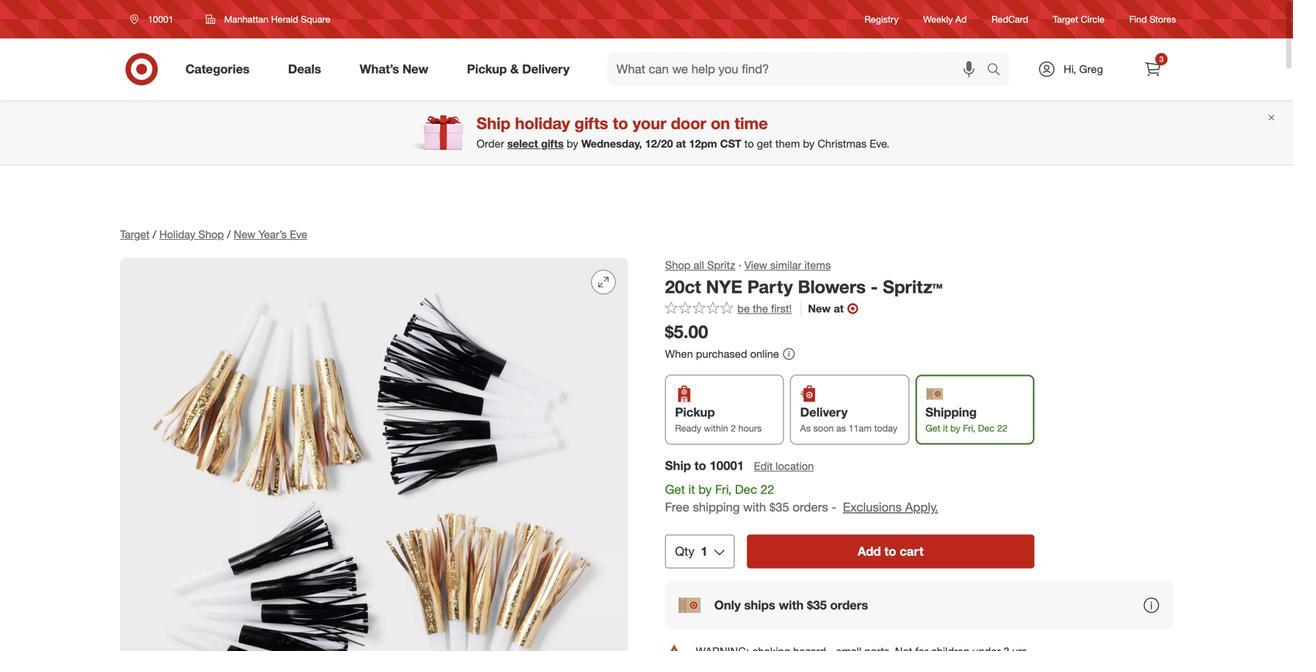 Task type: describe. For each thing, give the bounding box(es) containing it.
as
[[800, 423, 811, 434]]

find stores link
[[1129, 13, 1176, 26]]

what's new
[[360, 62, 428, 77]]

0 vertical spatial delivery
[[522, 62, 570, 77]]

target for target circle
[[1053, 13, 1078, 25]]

eve.
[[870, 137, 890, 151]]

registry link
[[864, 13, 899, 26]]

wednesday,
[[581, 137, 642, 151]]

to left the get
[[744, 137, 754, 151]]

first!
[[771, 302, 792, 316]]

manhattan herald square
[[224, 13, 330, 25]]

to down ready
[[694, 459, 706, 474]]

stores
[[1150, 13, 1176, 25]]

holiday
[[515, 114, 570, 133]]

2 horizontal spatial new
[[808, 302, 831, 316]]

20ct
[[665, 276, 701, 298]]

20ct nye party blowers - spritz&#8482;, 1 of 4 image
[[120, 258, 628, 652]]

shipping get it by fri, dec 22
[[925, 405, 1007, 434]]

order
[[477, 137, 504, 151]]

fri, inside get it by fri, dec 22 free shipping with $35 orders - exclusions apply.
[[715, 483, 732, 498]]

christmas
[[818, 137, 867, 151]]

year's
[[258, 228, 287, 241]]

get it by fri, dec 22 free shipping with $35 orders - exclusions apply.
[[665, 483, 938, 515]]

hi, greg
[[1064, 62, 1103, 76]]

ship for holiday
[[477, 114, 511, 133]]

get
[[757, 137, 772, 151]]

party
[[747, 276, 793, 298]]

target circle
[[1053, 13, 1105, 25]]

dec inside shipping get it by fri, dec 22
[[978, 423, 995, 434]]

as
[[836, 423, 846, 434]]

ad
[[955, 13, 967, 25]]

select
[[507, 137, 538, 151]]

with inside only ships with $35 orders button
[[779, 598, 804, 613]]

1 vertical spatial at
[[834, 302, 844, 316]]

&
[[510, 62, 519, 77]]

what's
[[360, 62, 399, 77]]

exclusions apply. button
[[843, 499, 938, 517]]

pickup for ready
[[675, 405, 715, 420]]

your
[[633, 114, 666, 133]]

cart
[[900, 544, 924, 559]]

manhattan
[[224, 13, 268, 25]]

delivery as soon as 11am today
[[800, 405, 897, 434]]

by right them
[[803, 137, 815, 151]]

add
[[858, 544, 881, 559]]

spritz™
[[883, 276, 943, 298]]

11am
[[849, 423, 872, 434]]

only
[[714, 598, 741, 613]]

find stores
[[1129, 13, 1176, 25]]

ready
[[675, 423, 701, 434]]

location
[[776, 460, 814, 473]]

orders inside get it by fri, dec 22 free shipping with $35 orders - exclusions apply.
[[793, 500, 828, 515]]

them
[[775, 137, 800, 151]]

purchased
[[696, 348, 747, 361]]

circle
[[1081, 13, 1105, 25]]

edit
[[754, 460, 773, 473]]

by inside shipping get it by fri, dec 22
[[951, 423, 960, 434]]

holiday
[[159, 228, 195, 241]]

1 horizontal spatial new
[[402, 62, 428, 77]]

pickup & delivery
[[467, 62, 570, 77]]

blowers
[[798, 276, 866, 298]]

view similar items button
[[745, 258, 831, 273]]

by inside get it by fri, dec 22 free shipping with $35 orders - exclusions apply.
[[698, 483, 712, 498]]

edit location
[[754, 460, 814, 473]]

view
[[745, 259, 767, 272]]

new at
[[808, 302, 844, 316]]

shipping
[[693, 500, 740, 515]]

22 inside shipping get it by fri, dec 22
[[997, 423, 1007, 434]]

be the first! link
[[665, 302, 792, 317]]

online
[[750, 348, 779, 361]]

within
[[704, 423, 728, 434]]

find
[[1129, 13, 1147, 25]]

edit location button
[[753, 458, 815, 475]]

1 horizontal spatial shop
[[665, 259, 691, 272]]

12/20
[[645, 137, 673, 151]]

22 inside get it by fri, dec 22 free shipping with $35 orders - exclusions apply.
[[761, 483, 774, 498]]

target link
[[120, 228, 150, 241]]

search
[[980, 63, 1017, 78]]

be the first!
[[737, 302, 792, 316]]

deals
[[288, 62, 321, 77]]

free
[[665, 500, 689, 515]]

$35 inside button
[[807, 598, 827, 613]]

when purchased online
[[665, 348, 779, 361]]

0 vertical spatial gifts
[[574, 114, 608, 133]]

view similar items
[[745, 259, 831, 272]]

weekly
[[923, 13, 953, 25]]

shipping
[[925, 405, 977, 420]]

$5.00
[[665, 322, 708, 343]]

it inside get it by fri, dec 22 free shipping with $35 orders - exclusions apply.
[[688, 483, 695, 498]]

10001 inside dropdown button
[[148, 13, 173, 25]]

deals link
[[275, 52, 340, 86]]

categories link
[[172, 52, 269, 86]]

pickup for &
[[467, 62, 507, 77]]

add to cart button
[[747, 535, 1034, 569]]

1 / from the left
[[153, 228, 156, 241]]

target / holiday shop / new year's eve
[[120, 228, 307, 241]]

ship holiday gifts to your door on time order select gifts by wednesday, 12/20 at 12pm cst to get them by christmas eve.
[[477, 114, 890, 151]]

registry
[[864, 13, 899, 25]]

20ct nye party blowers - spritz™
[[665, 276, 943, 298]]

target circle link
[[1053, 13, 1105, 26]]

pickup & delivery link
[[454, 52, 589, 86]]

hi,
[[1064, 62, 1076, 76]]

3 link
[[1136, 52, 1170, 86]]



Task type: vqa. For each thing, say whether or not it's contained in the screenshot.
20 select interactive baby toys*
no



Task type: locate. For each thing, give the bounding box(es) containing it.
0 horizontal spatial 10001
[[148, 13, 173, 25]]

0 horizontal spatial it
[[688, 483, 695, 498]]

0 vertical spatial target
[[1053, 13, 1078, 25]]

ship up order
[[477, 114, 511, 133]]

ship inside the ship holiday gifts to your door on time order select gifts by wednesday, 12/20 at 12pm cst to get them by christmas eve.
[[477, 114, 511, 133]]

$35 right ships
[[807, 598, 827, 613]]

by down the shipping
[[951, 423, 960, 434]]

shop all spritz
[[665, 259, 735, 272]]

time
[[735, 114, 768, 133]]

0 horizontal spatial gifts
[[541, 137, 564, 151]]

square
[[301, 13, 330, 25]]

/ right target link
[[153, 228, 156, 241]]

it up free
[[688, 483, 695, 498]]

0 vertical spatial dec
[[978, 423, 995, 434]]

it down the shipping
[[943, 423, 948, 434]]

exclusions
[[843, 500, 902, 515]]

2 / from the left
[[227, 228, 231, 241]]

0 horizontal spatial /
[[153, 228, 156, 241]]

it inside shipping get it by fri, dec 22
[[943, 423, 948, 434]]

dec inside get it by fri, dec 22 free shipping with $35 orders - exclusions apply.
[[735, 483, 757, 498]]

1 horizontal spatial it
[[943, 423, 948, 434]]

1 horizontal spatial $35
[[807, 598, 827, 613]]

1 horizontal spatial delivery
[[800, 405, 848, 420]]

fri, down the shipping
[[963, 423, 975, 434]]

pickup left the &
[[467, 62, 507, 77]]

with inside get it by fri, dec 22 free shipping with $35 orders - exclusions apply.
[[743, 500, 766, 515]]

hours
[[738, 423, 762, 434]]

dec
[[978, 423, 995, 434], [735, 483, 757, 498]]

shop left all
[[665, 259, 691, 272]]

0 horizontal spatial at
[[676, 137, 686, 151]]

soon
[[813, 423, 834, 434]]

to up wednesday, on the left of the page
[[613, 114, 628, 133]]

delivery inside the delivery as soon as 11am today
[[800, 405, 848, 420]]

1 vertical spatial ship
[[665, 459, 691, 474]]

target
[[1053, 13, 1078, 25], [120, 228, 150, 241]]

0 vertical spatial ship
[[477, 114, 511, 133]]

with right the shipping
[[743, 500, 766, 515]]

get inside shipping get it by fri, dec 22
[[925, 423, 940, 434]]

0 horizontal spatial $35
[[770, 500, 789, 515]]

0 horizontal spatial pickup
[[467, 62, 507, 77]]

1 horizontal spatial 10001
[[710, 459, 744, 474]]

0 horizontal spatial orders
[[793, 500, 828, 515]]

shop
[[198, 228, 224, 241], [665, 259, 691, 272]]

2 vertical spatial new
[[808, 302, 831, 316]]

$35 down edit location "button"
[[770, 500, 789, 515]]

1 horizontal spatial gifts
[[574, 114, 608, 133]]

qty
[[675, 544, 695, 559]]

0 vertical spatial orders
[[793, 500, 828, 515]]

weekly ad
[[923, 13, 967, 25]]

search button
[[980, 52, 1017, 89]]

add to cart
[[858, 544, 924, 559]]

ships
[[744, 598, 775, 613]]

$35
[[770, 500, 789, 515], [807, 598, 827, 613]]

orders
[[793, 500, 828, 515], [830, 598, 868, 613]]

pickup inside pickup ready within 2 hours
[[675, 405, 715, 420]]

0 vertical spatial -
[[871, 276, 878, 298]]

it
[[943, 423, 948, 434], [688, 483, 695, 498]]

ship to 10001
[[665, 459, 744, 474]]

orders inside only ships with $35 orders button
[[830, 598, 868, 613]]

- left exclusions on the right bottom
[[832, 500, 836, 515]]

qty 1
[[675, 544, 708, 559]]

0 vertical spatial new
[[402, 62, 428, 77]]

- inside get it by fri, dec 22 free shipping with $35 orders - exclusions apply.
[[832, 500, 836, 515]]

weekly ad link
[[923, 13, 967, 26]]

orders down 'location'
[[793, 500, 828, 515]]

new left year's
[[234, 228, 255, 241]]

what's new link
[[347, 52, 448, 86]]

fri, inside shipping get it by fri, dec 22
[[963, 423, 975, 434]]

0 horizontal spatial target
[[120, 228, 150, 241]]

1 vertical spatial pickup
[[675, 405, 715, 420]]

0 horizontal spatial dec
[[735, 483, 757, 498]]

get down the shipping
[[925, 423, 940, 434]]

0 vertical spatial 10001
[[148, 13, 173, 25]]

1 horizontal spatial pickup
[[675, 405, 715, 420]]

to right add
[[884, 544, 896, 559]]

new year's eve link
[[234, 228, 307, 241]]

0 vertical spatial fri,
[[963, 423, 975, 434]]

1 vertical spatial $35
[[807, 598, 827, 613]]

delivery right the &
[[522, 62, 570, 77]]

$35 inside get it by fri, dec 22 free shipping with $35 orders - exclusions apply.
[[770, 500, 789, 515]]

1 vertical spatial 22
[[761, 483, 774, 498]]

1 horizontal spatial fri,
[[963, 423, 975, 434]]

delivery up soon
[[800, 405, 848, 420]]

0 horizontal spatial delivery
[[522, 62, 570, 77]]

target left holiday
[[120, 228, 150, 241]]

0 horizontal spatial -
[[832, 500, 836, 515]]

manhattan herald square button
[[196, 5, 340, 33]]

gifts up wednesday, on the left of the page
[[574, 114, 608, 133]]

1 horizontal spatial -
[[871, 276, 878, 298]]

only ships with $35 orders button
[[665, 581, 1173, 631]]

pickup ready within 2 hours
[[675, 405, 762, 434]]

on
[[711, 114, 730, 133]]

with right ships
[[779, 598, 804, 613]]

1 vertical spatial target
[[120, 228, 150, 241]]

eve
[[290, 228, 307, 241]]

What can we help you find? suggestions appear below search field
[[607, 52, 991, 86]]

0 vertical spatial pickup
[[467, 62, 507, 77]]

all
[[694, 259, 704, 272]]

categories
[[186, 62, 250, 77]]

0 vertical spatial it
[[943, 423, 948, 434]]

0 horizontal spatial with
[[743, 500, 766, 515]]

ship down ready
[[665, 459, 691, 474]]

only ships with $35 orders
[[714, 598, 868, 613]]

0 horizontal spatial shop
[[198, 228, 224, 241]]

new right what's
[[402, 62, 428, 77]]

0 vertical spatial get
[[925, 423, 940, 434]]

target left circle
[[1053, 13, 1078, 25]]

be
[[737, 302, 750, 316]]

at down blowers
[[834, 302, 844, 316]]

0 vertical spatial $35
[[770, 500, 789, 515]]

0 horizontal spatial fri,
[[715, 483, 732, 498]]

10001
[[148, 13, 173, 25], [710, 459, 744, 474]]

1 vertical spatial get
[[665, 483, 685, 498]]

1
[[701, 544, 708, 559]]

the
[[753, 302, 768, 316]]

1 vertical spatial shop
[[665, 259, 691, 272]]

to inside button
[[884, 544, 896, 559]]

0 horizontal spatial new
[[234, 228, 255, 241]]

greg
[[1079, 62, 1103, 76]]

orders down add
[[830, 598, 868, 613]]

at inside the ship holiday gifts to your door on time order select gifts by wednesday, 12/20 at 12pm cst to get them by christmas eve.
[[676, 137, 686, 151]]

- left the spritz™
[[871, 276, 878, 298]]

1 vertical spatial with
[[779, 598, 804, 613]]

0 horizontal spatial get
[[665, 483, 685, 498]]

by up the shipping
[[698, 483, 712, 498]]

at down door
[[676, 137, 686, 151]]

1 vertical spatial dec
[[735, 483, 757, 498]]

ship for to
[[665, 459, 691, 474]]

to
[[613, 114, 628, 133], [744, 137, 754, 151], [694, 459, 706, 474], [884, 544, 896, 559]]

1 vertical spatial new
[[234, 228, 255, 241]]

12pm
[[689, 137, 717, 151]]

fri, up the shipping
[[715, 483, 732, 498]]

1 vertical spatial 10001
[[710, 459, 744, 474]]

1 vertical spatial fri,
[[715, 483, 732, 498]]

redcard link
[[992, 13, 1028, 26]]

items
[[804, 259, 831, 272]]

1 horizontal spatial ship
[[665, 459, 691, 474]]

redcard
[[992, 13, 1028, 25]]

get inside get it by fri, dec 22 free shipping with $35 orders - exclusions apply.
[[665, 483, 685, 498]]

3
[[1159, 54, 1164, 64]]

with
[[743, 500, 766, 515], [779, 598, 804, 613]]

0 horizontal spatial ship
[[477, 114, 511, 133]]

new
[[402, 62, 428, 77], [234, 228, 255, 241], [808, 302, 831, 316]]

cst
[[720, 137, 741, 151]]

1 horizontal spatial with
[[779, 598, 804, 613]]

2
[[731, 423, 736, 434]]

gifts
[[574, 114, 608, 133], [541, 137, 564, 151]]

gifts down holiday
[[541, 137, 564, 151]]

22
[[997, 423, 1007, 434], [761, 483, 774, 498]]

0 vertical spatial 22
[[997, 423, 1007, 434]]

1 horizontal spatial 22
[[997, 423, 1007, 434]]

similar
[[770, 259, 801, 272]]

1 vertical spatial delivery
[[800, 405, 848, 420]]

ship
[[477, 114, 511, 133], [665, 459, 691, 474]]

get up free
[[665, 483, 685, 498]]

apply.
[[905, 500, 938, 515]]

door
[[671, 114, 706, 133]]

holiday shop link
[[159, 228, 224, 241]]

new down blowers
[[808, 302, 831, 316]]

0 vertical spatial shop
[[198, 228, 224, 241]]

today
[[874, 423, 897, 434]]

/ right holiday shop link
[[227, 228, 231, 241]]

pickup up ready
[[675, 405, 715, 420]]

1 horizontal spatial target
[[1053, 13, 1078, 25]]

get
[[925, 423, 940, 434], [665, 483, 685, 498]]

1 vertical spatial -
[[832, 500, 836, 515]]

herald
[[271, 13, 298, 25]]

1 horizontal spatial get
[[925, 423, 940, 434]]

target for target / holiday shop / new year's eve
[[120, 228, 150, 241]]

1 vertical spatial it
[[688, 483, 695, 498]]

1 horizontal spatial at
[[834, 302, 844, 316]]

1 vertical spatial orders
[[830, 598, 868, 613]]

spritz
[[707, 259, 735, 272]]

by down holiday
[[567, 137, 578, 151]]

1 vertical spatial gifts
[[541, 137, 564, 151]]

shop right holiday
[[198, 228, 224, 241]]

1 horizontal spatial /
[[227, 228, 231, 241]]

1 horizontal spatial orders
[[830, 598, 868, 613]]

1 horizontal spatial dec
[[978, 423, 995, 434]]

0 horizontal spatial 22
[[761, 483, 774, 498]]

nye
[[706, 276, 742, 298]]

0 vertical spatial with
[[743, 500, 766, 515]]

-
[[871, 276, 878, 298], [832, 500, 836, 515]]

0 vertical spatial at
[[676, 137, 686, 151]]



